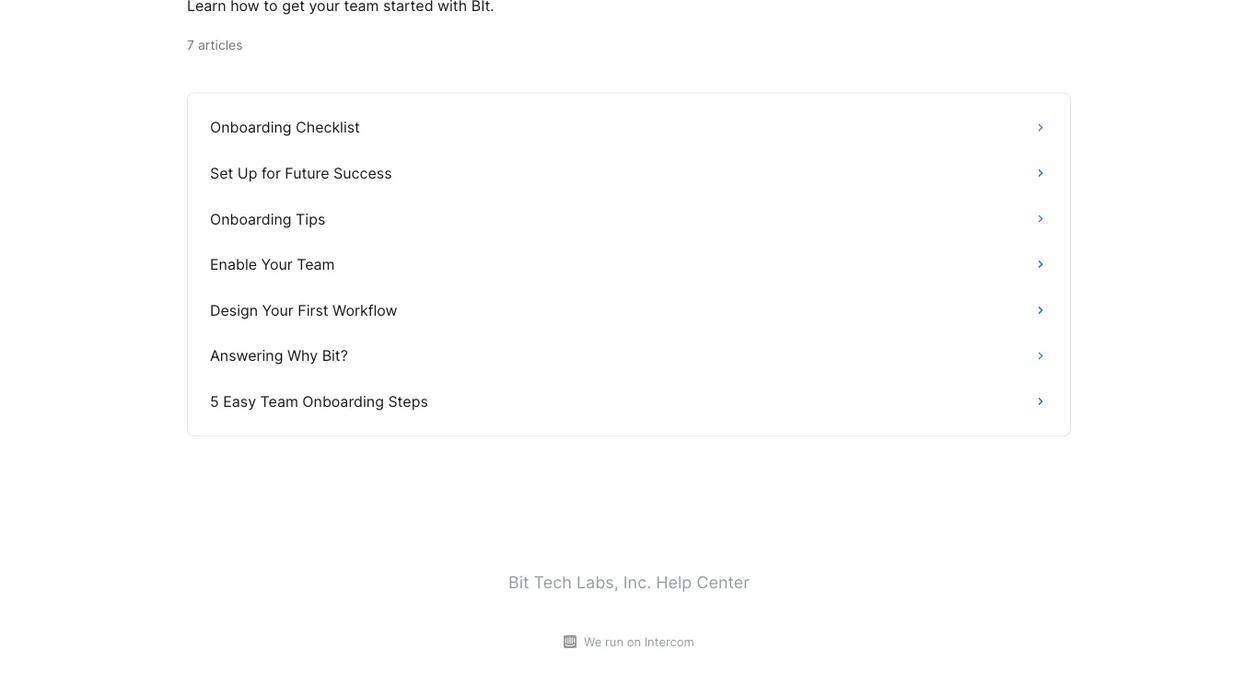 Task type: describe. For each thing, give the bounding box(es) containing it.
tips
[[296, 210, 325, 228]]

bit
[[508, 572, 529, 592]]

your for enable
[[261, 256, 293, 274]]

design
[[210, 302, 258, 320]]

we run on intercom
[[584, 635, 694, 649]]

run
[[605, 635, 624, 649]]

workflow
[[333, 302, 397, 320]]

7 articles
[[187, 38, 243, 54]]

onboarding for onboarding checklist
[[210, 119, 292, 137]]

team for easy
[[260, 393, 298, 411]]

easy
[[223, 393, 256, 411]]

enable
[[210, 256, 257, 274]]

intercom
[[644, 635, 694, 649]]

bit tech labs, inc. help center link
[[508, 572, 750, 592]]

enable your team
[[210, 256, 335, 274]]

set up for future success
[[210, 165, 392, 183]]

checklist
[[296, 119, 360, 137]]

onboarding checklist link
[[199, 105, 1059, 151]]

set
[[210, 165, 233, 183]]

help
[[656, 572, 692, 592]]

your for design
[[262, 302, 294, 320]]

onboarding for onboarding tips
[[210, 210, 292, 228]]

steps
[[388, 393, 428, 411]]

onboarding inside '5 easy team onboarding steps' "link"
[[302, 393, 384, 411]]

articles
[[198, 38, 243, 54]]

onboarding tips link
[[199, 196, 1059, 242]]

7
[[187, 38, 194, 54]]



Task type: vqa. For each thing, say whether or not it's contained in the screenshot.
Users corresponding to New
no



Task type: locate. For each thing, give the bounding box(es) containing it.
intercom image
[[564, 636, 577, 649]]

why
[[287, 347, 318, 365]]

onboarding down bit?
[[302, 393, 384, 411]]

1 vertical spatial your
[[262, 302, 294, 320]]

2 vertical spatial onboarding
[[302, 393, 384, 411]]

we run on intercom link
[[577, 633, 694, 652]]

team up first
[[297, 256, 335, 274]]

answering
[[210, 347, 283, 365]]

team for your
[[297, 256, 335, 274]]

labs,
[[576, 572, 619, 592]]

onboarding inside onboarding checklist 'link'
[[210, 119, 292, 137]]

your right enable at the top left
[[261, 256, 293, 274]]

0 vertical spatial your
[[261, 256, 293, 274]]

onboarding up up
[[210, 119, 292, 137]]

your left first
[[262, 302, 294, 320]]

5 easy team onboarding steps link
[[199, 379, 1059, 425]]

inc.
[[623, 572, 651, 592]]

design your first workflow
[[210, 302, 397, 320]]

team
[[297, 256, 335, 274], [260, 393, 298, 411]]

for
[[262, 165, 281, 183]]

success
[[333, 165, 392, 183]]

5
[[210, 393, 219, 411]]

center
[[697, 572, 750, 592]]

bit tech labs, inc. help center
[[508, 572, 750, 592]]

onboarding checklist
[[210, 119, 360, 137]]

0 vertical spatial onboarding
[[210, 119, 292, 137]]

0 vertical spatial team
[[297, 256, 335, 274]]

up
[[237, 165, 257, 183]]

tech
[[534, 572, 572, 592]]

onboarding down up
[[210, 210, 292, 228]]

bit?
[[322, 347, 348, 365]]

answering why bit? link
[[199, 333, 1059, 379]]

we
[[584, 635, 602, 649]]

enable your team link
[[199, 242, 1059, 288]]

set up for future success link
[[199, 151, 1059, 196]]

team inside "link"
[[260, 393, 298, 411]]

on
[[627, 635, 641, 649]]

your
[[261, 256, 293, 274], [262, 302, 294, 320]]

1 vertical spatial onboarding
[[210, 210, 292, 228]]

onboarding
[[210, 119, 292, 137], [210, 210, 292, 228], [302, 393, 384, 411]]

first
[[298, 302, 328, 320]]

answering why bit?
[[210, 347, 348, 365]]

5 easy team onboarding steps
[[210, 393, 428, 411]]

onboarding inside onboarding tips link
[[210, 210, 292, 228]]

design your first workflow link
[[199, 288, 1059, 333]]

1 vertical spatial team
[[260, 393, 298, 411]]

team right easy
[[260, 393, 298, 411]]

onboarding tips
[[210, 210, 325, 228]]

future
[[285, 165, 329, 183]]



